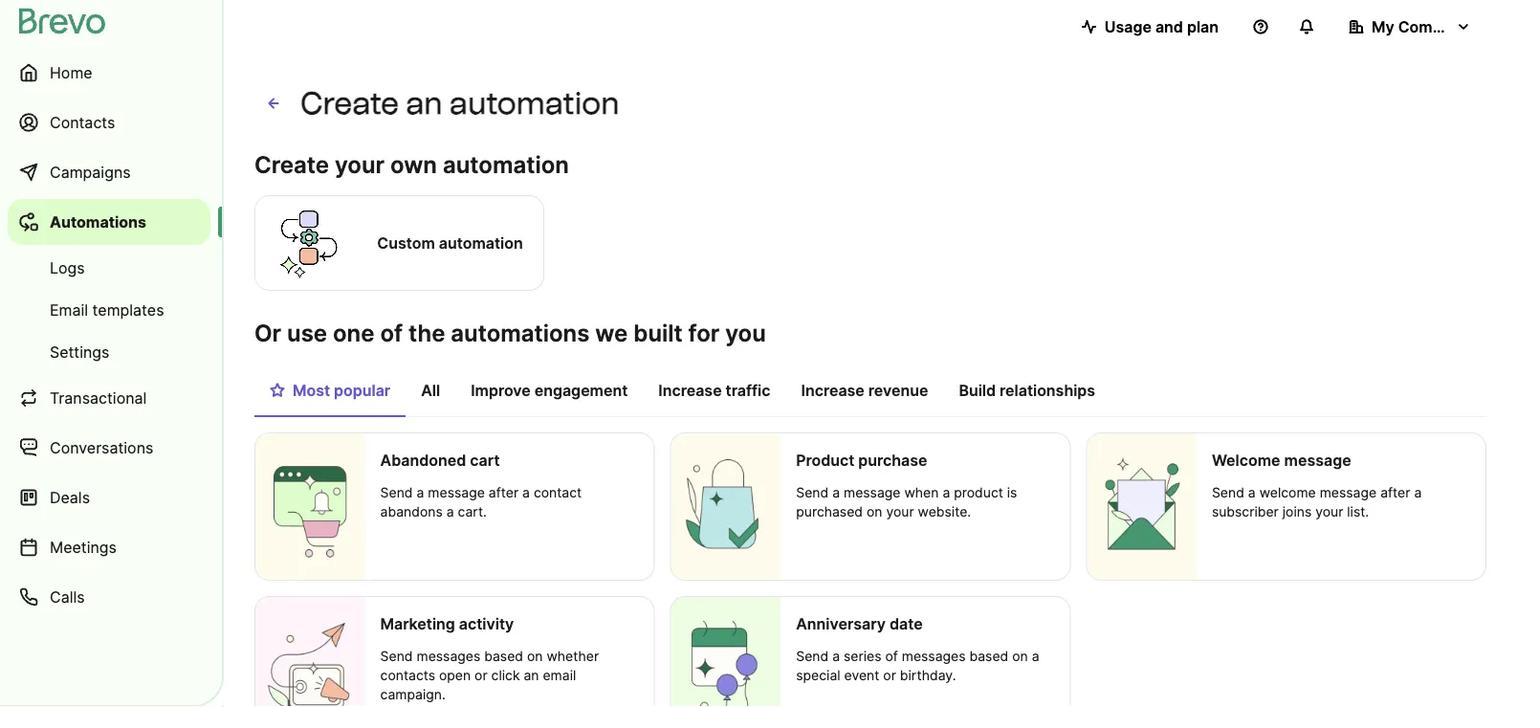 Task type: locate. For each thing, give the bounding box(es) containing it.
purchase
[[859, 451, 928, 469]]

create
[[300, 85, 399, 122], [255, 150, 329, 178]]

whether
[[547, 648, 599, 665]]

1 horizontal spatial on
[[867, 504, 883, 520]]

send up special
[[796, 648, 829, 665]]

date
[[890, 615, 923, 633]]

2 messages from the left
[[902, 648, 966, 665]]

increase traffic
[[659, 381, 771, 400]]

on inside send a series of messages based on a special event or birthday.
[[1013, 648, 1028, 665]]

custom automation button
[[255, 192, 544, 294]]

0 horizontal spatial or
[[475, 668, 488, 684]]

contacts
[[380, 668, 435, 684]]

deals link
[[8, 475, 211, 521]]

2 based from the left
[[970, 648, 1009, 665]]

of for messages
[[886, 648, 898, 665]]

1 vertical spatial create
[[255, 150, 329, 178]]

product
[[954, 485, 1004, 501]]

1 horizontal spatial after
[[1381, 485, 1411, 501]]

send up contacts
[[380, 648, 413, 665]]

or
[[255, 319, 281, 347]]

build
[[959, 381, 996, 400]]

2 increase from the left
[[801, 381, 865, 400]]

tab list
[[255, 371, 1487, 417]]

all
[[421, 381, 440, 400]]

built
[[634, 319, 683, 347]]

1 after from the left
[[489, 485, 519, 501]]

send
[[380, 485, 413, 501], [796, 485, 829, 501], [1212, 485, 1245, 501], [380, 648, 413, 665], [796, 648, 829, 665]]

create for create an automation
[[300, 85, 399, 122]]

contacts link
[[8, 100, 211, 145]]

messages
[[417, 648, 481, 665], [902, 648, 966, 665]]

of
[[380, 319, 403, 347], [886, 648, 898, 665]]

1 based from the left
[[484, 648, 523, 665]]

send inside send a welcome message after a subscriber joins your list.
[[1212, 485, 1245, 501]]

send inside send a message after a contact abandons a cart.
[[380, 485, 413, 501]]

or right event
[[884, 668, 897, 684]]

meetings
[[50, 538, 117, 556]]

an
[[406, 85, 443, 122], [524, 668, 539, 684]]

your inside "send a message when a product is purchased on your website."
[[887, 504, 915, 520]]

1 horizontal spatial messages
[[902, 648, 966, 665]]

your left own
[[335, 150, 385, 178]]

home
[[50, 63, 92, 82]]

or
[[475, 668, 488, 684], [884, 668, 897, 684]]

send up subscriber
[[1212, 485, 1245, 501]]

company
[[1399, 17, 1469, 36]]

0 vertical spatial of
[[380, 319, 403, 347]]

increase for increase revenue
[[801, 381, 865, 400]]

contact
[[534, 485, 582, 501]]

settings link
[[8, 333, 211, 371]]

increase revenue
[[801, 381, 929, 400]]

message inside send a welcome message after a subscriber joins your list.
[[1320, 485, 1377, 501]]

your inside send a welcome message after a subscriber joins your list.
[[1316, 504, 1344, 520]]

0 horizontal spatial an
[[406, 85, 443, 122]]

traffic
[[726, 381, 771, 400]]

1 or from the left
[[475, 668, 488, 684]]

1 horizontal spatial of
[[886, 648, 898, 665]]

increase left traffic
[[659, 381, 722, 400]]

of right series
[[886, 648, 898, 665]]

event
[[845, 668, 880, 684]]

2 vertical spatial automation
[[439, 233, 523, 252]]

increase left revenue
[[801, 381, 865, 400]]

message up list. at the bottom
[[1320, 485, 1377, 501]]

1 horizontal spatial your
[[887, 504, 915, 520]]

of left "the"
[[380, 319, 403, 347]]

1 horizontal spatial increase
[[801, 381, 865, 400]]

0 horizontal spatial on
[[527, 648, 543, 665]]

automation inside button
[[439, 233, 523, 252]]

your
[[335, 150, 385, 178], [887, 504, 915, 520], [1316, 504, 1344, 520]]

0 horizontal spatial based
[[484, 648, 523, 665]]

0 horizontal spatial of
[[380, 319, 403, 347]]

0 vertical spatial create
[[300, 85, 399, 122]]

1 horizontal spatial an
[[524, 668, 539, 684]]

on inside 'send messages based on whether contacts open or click an email campaign.'
[[527, 648, 543, 665]]

on inside "send a message when a product is purchased on your website."
[[867, 504, 883, 520]]

or inside send a series of messages based on a special event or birthday.
[[884, 668, 897, 684]]

series
[[844, 648, 882, 665]]

send a message after a contact abandons a cart.
[[380, 485, 582, 520]]

the
[[409, 319, 445, 347]]

marketing activity
[[380, 615, 514, 633]]

welcome
[[1260, 485, 1316, 501]]

logs link
[[8, 249, 211, 287]]

send up purchased
[[796, 485, 829, 501]]

increase
[[659, 381, 722, 400], [801, 381, 865, 400]]

revenue
[[869, 381, 929, 400]]

calls link
[[8, 574, 211, 620]]

1 messages from the left
[[417, 648, 481, 665]]

calls
[[50, 588, 85, 606]]

send for welcome
[[1212, 485, 1245, 501]]

send inside 'send messages based on whether contacts open or click an email campaign.'
[[380, 648, 413, 665]]

messages inside 'send messages based on whether contacts open or click an email campaign.'
[[417, 648, 481, 665]]

increase revenue link
[[786, 371, 944, 415]]

email
[[543, 668, 576, 684]]

create an automation
[[300, 85, 620, 122]]

increase for increase traffic
[[659, 381, 722, 400]]

messages up open
[[417, 648, 481, 665]]

contacts
[[50, 113, 115, 132]]

1 horizontal spatial based
[[970, 648, 1009, 665]]

after inside send a message after a contact abandons a cart.
[[489, 485, 519, 501]]

create for create your own automation
[[255, 150, 329, 178]]

of inside send a series of messages based on a special event or birthday.
[[886, 648, 898, 665]]

all link
[[406, 371, 456, 415]]

0 horizontal spatial messages
[[417, 648, 481, 665]]

message down product purchase
[[844, 485, 901, 501]]

message
[[1285, 451, 1352, 469], [428, 485, 485, 501], [844, 485, 901, 501], [1320, 485, 1377, 501]]

message up cart.
[[428, 485, 485, 501]]

and
[[1156, 17, 1184, 36]]

welcome
[[1212, 451, 1281, 469]]

your left list. at the bottom
[[1316, 504, 1344, 520]]

0 horizontal spatial increase
[[659, 381, 722, 400]]

0 horizontal spatial your
[[335, 150, 385, 178]]

send inside "send a message when a product is purchased on your website."
[[796, 485, 829, 501]]

2 horizontal spatial your
[[1316, 504, 1344, 520]]

send for product
[[796, 485, 829, 501]]

custom
[[377, 233, 435, 252]]

an up own
[[406, 85, 443, 122]]

0 horizontal spatial after
[[489, 485, 519, 501]]

welcome message
[[1212, 451, 1352, 469]]

abandoned
[[380, 451, 466, 469]]

email templates
[[50, 300, 164, 319]]

based
[[484, 648, 523, 665], [970, 648, 1009, 665]]

2 horizontal spatial on
[[1013, 648, 1028, 665]]

plan
[[1187, 17, 1219, 36]]

your down when
[[887, 504, 915, 520]]

send inside send a series of messages based on a special event or birthday.
[[796, 648, 829, 665]]

most
[[293, 381, 330, 400]]

1 increase from the left
[[659, 381, 722, 400]]

automation
[[450, 85, 620, 122], [443, 150, 569, 178], [439, 233, 523, 252]]

marketing
[[380, 615, 455, 633]]

messages up birthday.
[[902, 648, 966, 665]]

0 vertical spatial an
[[406, 85, 443, 122]]

1 vertical spatial an
[[524, 668, 539, 684]]

product purchase
[[796, 451, 928, 469]]

deals
[[50, 488, 90, 507]]

1 vertical spatial of
[[886, 648, 898, 665]]

2 after from the left
[[1381, 485, 1411, 501]]

an right click
[[524, 668, 539, 684]]

campaigns link
[[8, 149, 211, 195]]

2 or from the left
[[884, 668, 897, 684]]

1 horizontal spatial or
[[884, 668, 897, 684]]

or left click
[[475, 668, 488, 684]]

usage and plan
[[1105, 17, 1219, 36]]

automations link
[[8, 199, 211, 245]]

of for the
[[380, 319, 403, 347]]

send up abandons
[[380, 485, 413, 501]]



Task type: describe. For each thing, give the bounding box(es) containing it.
relationships
[[1000, 381, 1096, 400]]

tab list containing most popular
[[255, 371, 1487, 417]]

conversations link
[[8, 425, 211, 471]]

conversations
[[50, 438, 153, 457]]

anniversary date
[[796, 615, 923, 633]]

joins
[[1283, 504, 1312, 520]]

send a message when a product is purchased on your website.
[[796, 485, 1018, 520]]

special
[[796, 668, 841, 684]]

my company
[[1372, 17, 1469, 36]]

send a welcome message after a subscriber joins your list.
[[1212, 485, 1422, 520]]

logs
[[50, 258, 85, 277]]

for
[[689, 319, 720, 347]]

send for anniversary
[[796, 648, 829, 665]]

message up send a welcome message after a subscriber joins your list. on the bottom right
[[1285, 451, 1352, 469]]

increase traffic link
[[643, 371, 786, 415]]

use
[[287, 319, 327, 347]]

send for abandoned
[[380, 485, 413, 501]]

meetings link
[[8, 524, 211, 570]]

open
[[439, 668, 471, 684]]

click
[[491, 668, 520, 684]]

home link
[[8, 50, 211, 96]]

my company button
[[1334, 8, 1487, 46]]

purchased
[[796, 504, 863, 520]]

campaigns
[[50, 163, 131, 181]]

website.
[[918, 504, 972, 520]]

list.
[[1348, 504, 1370, 520]]

is
[[1007, 485, 1018, 501]]

after inside send a welcome message after a subscriber joins your list.
[[1381, 485, 1411, 501]]

abandoned cart
[[380, 451, 500, 469]]

message inside "send a message when a product is purchased on your website."
[[844, 485, 901, 501]]

templates
[[92, 300, 164, 319]]

transactional
[[50, 389, 147, 407]]

dxrbf image
[[270, 383, 285, 398]]

transactional link
[[8, 375, 211, 421]]

subscriber
[[1212, 504, 1279, 520]]

my
[[1372, 17, 1395, 36]]

campaign.
[[380, 687, 446, 703]]

usage and plan button
[[1067, 8, 1234, 46]]

1 vertical spatial automation
[[443, 150, 569, 178]]

one
[[333, 319, 375, 347]]

most popular link
[[255, 371, 406, 417]]

engagement
[[535, 381, 628, 400]]

send a series of messages based on a special event or birthday.
[[796, 648, 1040, 684]]

messages inside send a series of messages based on a special event or birthday.
[[902, 648, 966, 665]]

send messages based on whether contacts open or click an email campaign.
[[380, 648, 599, 703]]

an inside 'send messages based on whether contacts open or click an email campaign.'
[[524, 668, 539, 684]]

improve
[[471, 381, 531, 400]]

or use one of the automations we built for you
[[255, 319, 766, 347]]

message inside send a message after a contact abandons a cart.
[[428, 485, 485, 501]]

create your own automation
[[255, 150, 569, 178]]

when
[[905, 485, 939, 501]]

activity
[[459, 615, 514, 633]]

birthday.
[[900, 668, 957, 684]]

custom automation
[[377, 233, 523, 252]]

most popular
[[293, 381, 391, 400]]

build relationships
[[959, 381, 1096, 400]]

usage
[[1105, 17, 1152, 36]]

or inside 'send messages based on whether contacts open or click an email campaign.'
[[475, 668, 488, 684]]

you
[[726, 319, 766, 347]]

automations
[[50, 212, 146, 231]]

product
[[796, 451, 855, 469]]

we
[[596, 319, 628, 347]]

automations
[[451, 319, 590, 347]]

settings
[[50, 343, 110, 361]]

improve engagement
[[471, 381, 628, 400]]

anniversary
[[796, 615, 886, 633]]

abandons
[[380, 504, 443, 520]]

based inside send a series of messages based on a special event or birthday.
[[970, 648, 1009, 665]]

email
[[50, 300, 88, 319]]

send for marketing
[[380, 648, 413, 665]]

0 vertical spatial automation
[[450, 85, 620, 122]]

based inside 'send messages based on whether contacts open or click an email campaign.'
[[484, 648, 523, 665]]

cart.
[[458, 504, 487, 520]]

improve engagement link
[[456, 371, 643, 415]]

own
[[390, 150, 437, 178]]

build relationships link
[[944, 371, 1111, 415]]

email templates link
[[8, 291, 211, 329]]

cart
[[470, 451, 500, 469]]



Task type: vqa. For each thing, say whether or not it's contained in the screenshot.
you
yes



